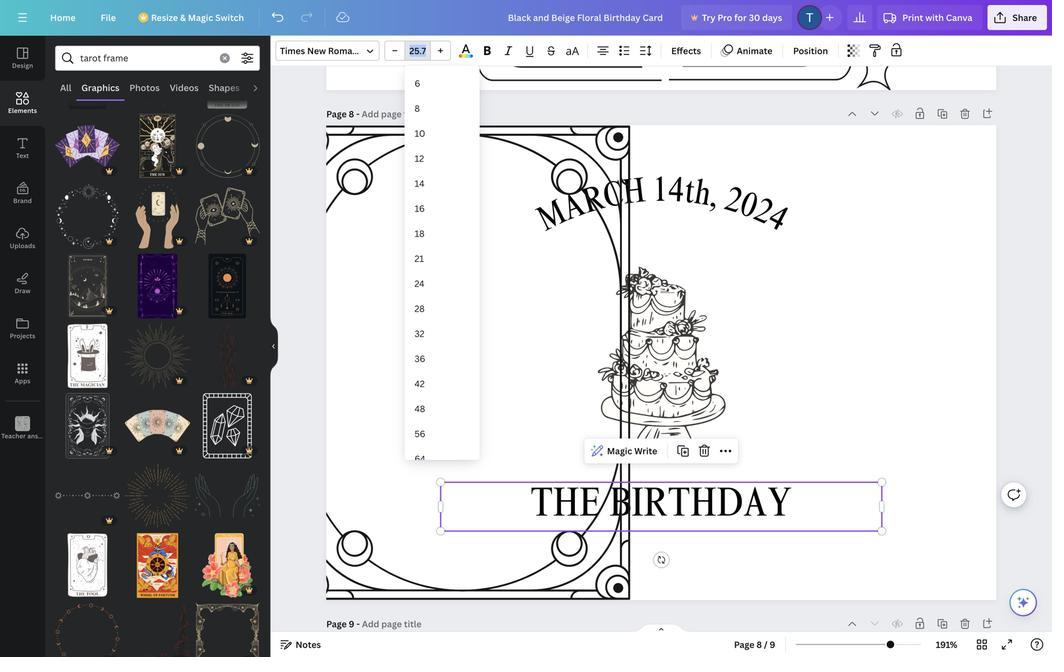 Task type: locate. For each thing, give the bounding box(es) containing it.
page inside button
[[735, 639, 755, 651]]

resize & magic switch
[[151, 12, 244, 23]]

56
[[415, 428, 426, 440]]

magic left write
[[607, 446, 633, 458]]

1 horizontal spatial 8
[[415, 102, 420, 114]]

6 button
[[405, 71, 480, 96]]

design button
[[0, 36, 45, 81]]

&
[[180, 12, 186, 23]]

teacher answer keys
[[1, 432, 65, 441]]

0 horizontal spatial 4
[[668, 176, 685, 212]]

- left page title text field
[[357, 619, 360, 631]]

8 for -
[[349, 108, 354, 120]]

wheel of fortune tarot card image
[[125, 534, 190, 599]]

12
[[415, 152, 424, 164]]

page left '/' at bottom
[[735, 639, 755, 651]]

21 button
[[405, 246, 480, 271]]

try pro for 30 days button
[[682, 5, 793, 30]]

teacher
[[1, 432, 26, 441]]

0 vertical spatial page
[[327, 108, 347, 120]]

- left page title text box
[[356, 108, 360, 120]]

magic
[[188, 12, 213, 23], [607, 446, 633, 458]]

1 horizontal spatial 2
[[748, 195, 777, 234]]

the birthday
[[531, 487, 792, 528]]

list box
[[405, 66, 480, 652]]

0 horizontal spatial 2
[[721, 185, 746, 223]]

page left page title text field
[[327, 619, 347, 631]]

2 right ","
[[748, 195, 777, 234]]

times new roman condensed button
[[276, 41, 409, 61]]

32 option
[[405, 321, 480, 347]]

/
[[764, 639, 768, 651]]

mystical monoline circle frame image
[[195, 114, 260, 179]]

times
[[280, 45, 305, 57]]

keys
[[51, 432, 65, 441]]

4
[[668, 176, 685, 212], [762, 202, 792, 241]]

9 left page title text field
[[349, 619, 355, 631]]

draw
[[15, 287, 31, 295]]

the
[[531, 487, 602, 528]]

share button
[[988, 5, 1048, 30]]

days
[[763, 12, 783, 23]]

1 vertical spatial page
[[327, 619, 347, 631]]

42 option
[[405, 372, 480, 397]]

page 8 -
[[327, 108, 362, 120]]

the empress tarot image
[[195, 534, 260, 599]]

64 option
[[405, 447, 480, 472]]

12 option
[[405, 146, 480, 171]]

hand drawn tarot card for death illustration image
[[195, 44, 260, 109]]

shapes button
[[204, 76, 245, 100]]

1 horizontal spatial 4
[[762, 202, 792, 241]]

2
[[721, 185, 746, 223], [748, 195, 777, 234]]

8 inside button
[[757, 639, 762, 651]]

tarot card spreads image
[[125, 394, 190, 459]]

- for page 8 -
[[356, 108, 360, 120]]

4 left h
[[668, 176, 685, 212]]

home link
[[40, 5, 86, 30]]

8 for 10
[[415, 102, 420, 114]]

resize & magic switch button
[[131, 5, 254, 30]]

0 vertical spatial -
[[356, 108, 360, 120]]

14 option
[[405, 171, 480, 196]]

0 horizontal spatial 9
[[349, 619, 355, 631]]

28
[[415, 303, 425, 315]]

canva assistant image
[[1016, 596, 1031, 611]]

42
[[415, 378, 425, 390]]

1 horizontal spatial 9
[[770, 639, 776, 651]]

effects
[[672, 45, 702, 57]]

1 vertical spatial -
[[357, 619, 360, 631]]

2 vertical spatial page
[[735, 639, 755, 651]]

8 inside 6 8 10
[[415, 102, 420, 114]]

times new roman condensed
[[280, 45, 409, 57]]

round celestial frame image
[[55, 604, 120, 658]]

text button
[[0, 126, 45, 171]]

21 option
[[405, 246, 480, 271]]

48 option
[[405, 397, 480, 422]]

10
[[415, 127, 425, 139]]

2 horizontal spatial 8
[[757, 639, 762, 651]]

4 right 0
[[762, 202, 792, 241]]

brand button
[[0, 171, 45, 216]]

9
[[349, 619, 355, 631], [770, 639, 776, 651]]

21
[[415, 253, 424, 265]]

8 for /
[[757, 639, 762, 651]]

10 button
[[405, 121, 480, 146]]

32
[[415, 328, 425, 340]]

videos button
[[165, 76, 204, 100]]

8 down 6
[[415, 102, 420, 114]]

tarot card illustration image
[[55, 254, 120, 319]]

magic inside resize & magic switch button
[[188, 12, 213, 23]]

page left page title text box
[[327, 108, 347, 120]]

cosmic vintage star burst image
[[125, 464, 190, 529]]

page
[[327, 108, 347, 120], [327, 619, 347, 631], [735, 639, 755, 651]]

Search elements search field
[[80, 46, 212, 70]]

1 vertical spatial 9
[[770, 639, 776, 651]]

2 right h
[[721, 185, 746, 223]]

magic write button
[[587, 442, 663, 462]]

16 button
[[405, 196, 480, 221]]

effects button
[[667, 41, 707, 61]]

all
[[60, 82, 71, 94]]

32 button
[[405, 321, 480, 347]]

page for page 8
[[327, 108, 347, 120]]

page 9 -
[[327, 619, 362, 631]]

8 left '/' at bottom
[[757, 639, 762, 651]]

8 left page title text box
[[349, 108, 354, 120]]

home
[[50, 12, 76, 23]]

0 horizontal spatial magic
[[188, 12, 213, 23]]

color range image
[[459, 55, 473, 58]]

print with canva button
[[878, 5, 983, 30]]

0 vertical spatial magic
[[188, 12, 213, 23]]

Design title text field
[[498, 5, 677, 30]]

cosmic vintage hands open image
[[195, 464, 260, 529]]

9 right '/' at bottom
[[770, 639, 776, 651]]

-
[[356, 108, 360, 120], [357, 619, 360, 631]]

24
[[415, 278, 425, 290]]

new
[[307, 45, 326, 57]]

moon tarot card illustration image
[[55, 44, 120, 109]]

1 horizontal spatial magic
[[607, 446, 633, 458]]

magic right &
[[188, 12, 213, 23]]

group
[[385, 41, 451, 61], [55, 44, 120, 109], [125, 44, 190, 109], [195, 44, 260, 109], [55, 107, 120, 179], [125, 107, 190, 179], [195, 107, 260, 179], [55, 176, 120, 249], [125, 176, 190, 249], [195, 176, 260, 249], [55, 246, 120, 319], [125, 246, 190, 319], [195, 246, 260, 319], [55, 316, 120, 389], [125, 316, 190, 389], [195, 316, 260, 389], [55, 386, 120, 459], [125, 386, 190, 459], [195, 386, 260, 459], [55, 456, 120, 529], [125, 456, 190, 529], [195, 456, 260, 529], [55, 526, 120, 599], [125, 526, 190, 599], [195, 526, 260, 599], [55, 596, 120, 658], [125, 596, 190, 658], [195, 596, 260, 658]]

1 vertical spatial magic
[[607, 446, 633, 458]]

48 button
[[405, 397, 480, 422]]

8 option
[[405, 96, 480, 121]]

;
[[22, 433, 23, 441]]

0 horizontal spatial 8
[[349, 108, 354, 120]]

celestial frame line image
[[195, 604, 260, 658]]

switch
[[215, 12, 244, 23]]



Task type: describe. For each thing, give the bounding box(es) containing it.
text
[[16, 152, 29, 160]]

celestial border sun line frame image
[[125, 324, 190, 389]]

answer
[[27, 432, 50, 441]]

18
[[415, 228, 425, 240]]

dark fantasy, frame border, frame corner, frame edge ivy 2 colors vector image
[[195, 324, 260, 389]]

try pro for 30 days
[[702, 12, 783, 23]]

position
[[794, 45, 829, 57]]

audio button
[[245, 76, 280, 100]]

elements button
[[0, 81, 45, 126]]

1 4 t h
[[653, 176, 713, 216]]

magic write
[[607, 446, 658, 458]]

notes
[[296, 639, 321, 651]]

draw button
[[0, 261, 45, 306]]

24 option
[[405, 271, 480, 296]]

animate
[[737, 45, 773, 57]]

dark fantasy, frame border, frame corner, frame edge wands 2 colors vector image
[[125, 604, 190, 658]]

videos
[[170, 82, 199, 94]]

photos
[[130, 82, 160, 94]]

file button
[[91, 5, 126, 30]]

design
[[12, 61, 33, 70]]

file
[[101, 12, 116, 23]]

share
[[1013, 12, 1038, 23]]

42 button
[[405, 372, 480, 397]]

hand drawn tarot card for the fool illustration image
[[55, 534, 120, 599]]

projects button
[[0, 306, 45, 352]]

print with canva
[[903, 12, 973, 23]]

64 button
[[405, 447, 480, 472]]

write
[[635, 446, 658, 458]]

9 inside button
[[770, 639, 776, 651]]

h
[[621, 176, 648, 214]]

all button
[[55, 76, 76, 100]]

0 vertical spatial 9
[[349, 619, 355, 631]]

8 button
[[405, 96, 480, 121]]

12 button
[[405, 146, 480, 171]]

resize
[[151, 12, 178, 23]]

14
[[415, 178, 425, 189]]

36
[[415, 353, 426, 365]]

graphics
[[81, 82, 120, 94]]

10 option
[[405, 121, 480, 146]]

tarot card image
[[125, 254, 190, 319]]

cosmic vintage sun moon and stars image
[[125, 44, 190, 109]]

main menu bar
[[0, 0, 1053, 36]]

0
[[735, 189, 762, 228]]

16 option
[[405, 196, 480, 221]]

191%
[[936, 639, 958, 651]]

elements
[[8, 107, 37, 115]]

6
[[415, 77, 420, 89]]

6 option
[[405, 71, 480, 96]]

28 option
[[405, 296, 480, 321]]

,
[[707, 181, 723, 217]]

– – number field
[[409, 45, 427, 57]]

for
[[735, 12, 747, 23]]

18 option
[[405, 221, 480, 246]]

hand drawn tarot cards image
[[55, 114, 120, 179]]

191% button
[[927, 635, 968, 655]]

uploads
[[10, 242, 35, 250]]

4 inside 1 4 t h
[[668, 176, 685, 212]]

position button
[[789, 41, 834, 61]]

56 button
[[405, 422, 480, 447]]

14 button
[[405, 171, 480, 196]]

canva
[[947, 12, 973, 23]]

the sun tarot card illustration image
[[125, 114, 190, 179]]

birthday
[[610, 487, 792, 528]]

t
[[682, 177, 697, 213]]

56 option
[[405, 422, 480, 447]]

18 button
[[405, 221, 480, 246]]

print
[[903, 12, 924, 23]]

list box containing 6
[[405, 66, 480, 652]]

1
[[653, 176, 669, 211]]

Page title text field
[[362, 108, 423, 120]]

roman
[[328, 45, 358, 57]]

6 8 10
[[415, 77, 425, 139]]

page for page 9
[[327, 619, 347, 631]]

apps
[[15, 377, 30, 386]]

uploads button
[[0, 216, 45, 261]]

audio
[[250, 82, 275, 94]]

page 8 / 9
[[735, 639, 776, 651]]

36 option
[[405, 347, 480, 372]]

projects
[[10, 332, 35, 341]]

Page title text field
[[362, 618, 423, 631]]

brand
[[13, 197, 32, 205]]

30
[[749, 12, 761, 23]]

- for page 9 -
[[357, 619, 360, 631]]

magic inside magic write button
[[607, 446, 633, 458]]

28 button
[[405, 296, 480, 321]]

tarot card with hands image
[[125, 184, 190, 249]]

page 8 / 9 button
[[730, 635, 781, 655]]

hand drawn tarot card for the magician illustration image
[[55, 324, 120, 389]]

pro
[[718, 12, 733, 23]]

36 button
[[405, 347, 480, 372]]

side panel tab list
[[0, 36, 65, 452]]

apps button
[[0, 352, 45, 397]]

sun tarot card illustration image
[[195, 254, 260, 319]]

show pages image
[[632, 624, 692, 634]]

with
[[926, 12, 945, 23]]

a hand holding two tarot cards image
[[195, 184, 260, 249]]

64
[[415, 453, 426, 465]]

hide image
[[270, 317, 278, 377]]

h
[[692, 178, 713, 216]]

animate button
[[717, 41, 778, 61]]

48
[[415, 403, 425, 415]]

graphics button
[[76, 76, 125, 100]]

photos button
[[125, 76, 165, 100]]



Task type: vqa. For each thing, say whether or not it's contained in the screenshot.
'Pace.'
no



